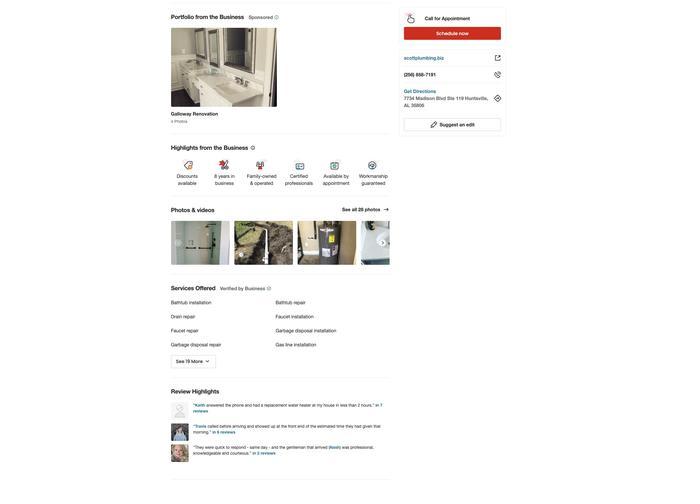 Task type: locate. For each thing, give the bounding box(es) containing it.
garbage down faucet repair
[[171, 343, 189, 348]]

0 vertical spatial &
[[250, 181, 253, 186]]

see
[[342, 207, 351, 213], [176, 359, 184, 366]]

0 horizontal spatial -
[[247, 446, 249, 451]]

garbage up line
[[276, 329, 294, 334]]

16 info v2 image
[[274, 15, 279, 20]]

business
[[215, 181, 234, 186]]

reviews down keith button
[[193, 409, 208, 414]]

installation
[[189, 300, 211, 306], [291, 315, 314, 320], [314, 329, 336, 334], [294, 343, 316, 348]]

2 down same at the left bottom of the page
[[257, 451, 260, 456]]

that left arrived
[[307, 446, 314, 451]]

schedule now
[[437, 30, 469, 37]]

1 horizontal spatial reviews
[[221, 430, 236, 435]]

0 horizontal spatial had
[[253, 404, 260, 408]]

business up years_in_business image
[[224, 144, 248, 151]]

1 vertical spatial 2
[[257, 451, 260, 456]]

1 vertical spatial business
[[224, 144, 248, 151]]

garbage
[[276, 329, 294, 334], [171, 343, 189, 348]]

previous image
[[175, 240, 181, 247]]

showed
[[255, 425, 270, 429]]

available by appointment
[[323, 174, 350, 186]]

2 horizontal spatial reviews
[[261, 451, 276, 456]]

in 7 reviews button
[[193, 403, 383, 414]]

& left videos
[[192, 207, 196, 214]]

repair
[[294, 300, 306, 306], [183, 315, 195, 320], [187, 329, 199, 334], [209, 343, 221, 348]]

in left less
[[336, 404, 339, 408]]

gas
[[276, 343, 284, 348]]

repair for faucet repair
[[187, 329, 199, 334]]

the inside " keith answered the phone and had a replacement water heater at my house in less than 2 hours. "
[[225, 404, 231, 408]]

1 vertical spatial had
[[355, 425, 362, 429]]

travis button
[[195, 424, 207, 429]]

0 horizontal spatial faucet
[[171, 329, 185, 334]]

1 vertical spatial disposal
[[190, 343, 208, 348]]

2 vertical spatial "
[[193, 446, 195, 451]]

kassi s. image
[[171, 424, 189, 442]]

blvd
[[436, 96, 446, 101]]

- right day
[[269, 446, 270, 451]]

repair up faucet installation at the left bottom
[[294, 300, 306, 306]]

that right given
[[374, 425, 381, 429]]

photos & videos element
[[162, 196, 420, 266]]

highlights up discounts_available icon
[[171, 144, 198, 151]]

0 horizontal spatial see
[[176, 359, 184, 366]]

see left 19
[[176, 359, 184, 366]]

courteous.
[[230, 452, 250, 456]]

2 vertical spatial reviews
[[261, 451, 276, 456]]

0 horizontal spatial 2
[[257, 451, 260, 456]]

repair right drain on the bottom
[[183, 315, 195, 320]]

1 vertical spatial by
[[238, 286, 244, 292]]

workmanship
[[359, 174, 388, 179]]

2 bathtub from the left
[[276, 300, 292, 306]]

business left sponsored
[[220, 13, 244, 20]]

in right years at top
[[231, 174, 235, 179]]

1 horizontal spatial at
[[312, 404, 316, 408]]

that
[[374, 425, 381, 429], [307, 446, 314, 451]]

photos
[[174, 119, 187, 124], [171, 207, 190, 214]]

disposal up more
[[190, 343, 208, 348]]

photos
[[365, 207, 381, 213]]

by
[[344, 174, 349, 179], [238, 286, 244, 292]]

at
[[312, 404, 316, 408], [277, 425, 280, 429]]

front
[[288, 425, 297, 429]]

in
[[231, 174, 235, 179], [376, 403, 379, 408], [336, 404, 339, 408], [212, 430, 216, 435], [253, 451, 256, 456]]

" down same at the left bottom of the page
[[250, 452, 252, 456]]

" down review highlights
[[193, 404, 195, 408]]

0 horizontal spatial disposal
[[190, 343, 208, 348]]

" down called in the left bottom of the page
[[210, 431, 211, 435]]

renovation
[[193, 111, 218, 117]]

and right day
[[272, 446, 278, 451]]

had inside called before arriving and showed up at the front end of the estimated time they had given that morning.
[[355, 425, 362, 429]]

portfolio from the business element
[[162, 3, 393, 125]]

0 vertical spatial garbage
[[276, 329, 294, 334]]

available
[[178, 181, 196, 186]]

services offered element
[[162, 275, 390, 369]]

repair up garbage disposal repair
[[187, 329, 199, 334]]

1 horizontal spatial see
[[342, 207, 351, 213]]

" up knowledgeable
[[193, 446, 195, 451]]

huntsville,
[[465, 96, 489, 101]]

edit
[[467, 122, 475, 128]]

1 vertical spatial from
[[200, 144, 212, 151]]

bathtub up drain on the bottom
[[171, 300, 188, 306]]

1 horizontal spatial faucet
[[276, 315, 290, 320]]

2 right the than
[[358, 404, 360, 408]]

1 vertical spatial "
[[210, 431, 211, 435]]

1 horizontal spatial 2
[[358, 404, 360, 408]]

bathtub
[[171, 300, 188, 306], [276, 300, 292, 306]]

" inside " keith answered the phone and had a replacement water heater at my house in less than 2 hours. "
[[193, 404, 195, 408]]

1 horizontal spatial -
[[269, 446, 270, 451]]

and
[[245, 404, 252, 408], [247, 425, 254, 429], [272, 446, 278, 451], [222, 452, 229, 456]]

business left 16 checkmark badged v2 image
[[245, 286, 265, 292]]

0 vertical spatial highlights
[[171, 144, 198, 151]]

1 vertical spatial at
[[277, 425, 280, 429]]

photos down galloway
[[174, 119, 187, 124]]

disposal up gas line installation
[[295, 329, 313, 334]]

2 " from the top
[[193, 425, 195, 429]]

of
[[306, 425, 309, 429]]

an
[[460, 122, 465, 128]]

1 horizontal spatial garbage
[[276, 329, 294, 334]]

garbage disposal repair
[[171, 343, 221, 348]]

16 checkmark badged v2 image
[[267, 287, 271, 291]]

0 vertical spatial 2
[[358, 404, 360, 408]]

1 horizontal spatial disposal
[[295, 329, 313, 334]]

" inside " keith answered the phone and had a replacement water heater at my house in less than 2 hours. "
[[373, 404, 375, 408]]

0 vertical spatial "
[[373, 404, 375, 408]]

garbage for garbage disposal installation
[[276, 329, 294, 334]]

were
[[205, 446, 214, 451]]

0 horizontal spatial garbage
[[171, 343, 189, 348]]

house
[[324, 404, 335, 408]]

24 pencil v2 image
[[431, 121, 438, 128]]

faucet down bathtub repair
[[276, 315, 290, 320]]

" for 2
[[250, 452, 252, 456]]

and inside " keith answered the phone and had a replacement water heater at my house in less than 2 hours. "
[[245, 404, 252, 408]]

1 vertical spatial "
[[193, 425, 195, 429]]

0 horizontal spatial by
[[238, 286, 244, 292]]

0 vertical spatial by
[[344, 174, 349, 179]]

1 horizontal spatial bathtub
[[276, 300, 292, 306]]

- left same at the left bottom of the page
[[247, 446, 249, 451]]

reviews down " they were quick to respond - same day - and the gentleman that arrived ( nash
[[261, 451, 276, 456]]

at left "my"
[[312, 404, 316, 408]]

business inside services offered element
[[245, 286, 265, 292]]

the inside portfolio from the business element
[[210, 13, 218, 20]]

see for see all 28 photos
[[342, 207, 351, 213]]

and right "arriving"
[[247, 425, 254, 429]]

schedule
[[437, 30, 458, 37]]

business for portfolio from the business
[[220, 13, 244, 20]]

review highlights
[[171, 388, 219, 395]]

review highlights element
[[162, 378, 395, 471]]

they
[[195, 446, 204, 451]]

7191
[[426, 72, 436, 77]]

0 horizontal spatial that
[[307, 446, 314, 451]]

& down family-
[[250, 181, 253, 186]]

photos left videos
[[171, 207, 190, 214]]

1 vertical spatial garbage
[[171, 343, 189, 348]]

" inside " in 2 reviews
[[250, 452, 252, 456]]

at right up
[[277, 425, 280, 429]]

same
[[250, 446, 260, 451]]

services
[[171, 285, 194, 292]]

highlights
[[171, 144, 198, 151], [192, 388, 219, 395]]

photo of scott plumbing - huntsville, al, us. new shower valve installation along with ada grab bars done in conjunction with our sister company, scott kitchen and bath renovation. image
[[171, 221, 230, 265]]

0 vertical spatial from
[[195, 13, 208, 20]]

professionals
[[285, 181, 313, 186]]

0 horizontal spatial bathtub
[[171, 300, 188, 306]]

by inside available by appointment
[[344, 174, 349, 179]]

by inside services offered element
[[238, 286, 244, 292]]

highlights up keith button
[[192, 388, 219, 395]]

estimated
[[317, 425, 336, 429]]

info icon image
[[251, 146, 255, 150], [251, 146, 255, 150]]

0 vertical spatial disposal
[[295, 329, 313, 334]]

(256)
[[404, 72, 415, 77]]

1 vertical spatial that
[[307, 446, 314, 451]]

had inside " keith answered the phone and had a replacement water heater at my house in less than 2 hours. "
[[253, 404, 260, 408]]

faucet
[[276, 315, 290, 320], [171, 329, 185, 334]]

" up morning.
[[193, 425, 195, 429]]

in 7 reviews
[[193, 403, 383, 414]]

region
[[166, 403, 395, 463]]

respond
[[231, 446, 246, 451]]

1 vertical spatial highlights
[[192, 388, 219, 395]]

next image
[[380, 240, 386, 247]]

faucet repair
[[171, 329, 199, 334]]

0 vertical spatial at
[[312, 404, 316, 408]]

repair up 24 chevron down v2 icon
[[209, 343, 221, 348]]

madison
[[416, 96, 435, 101]]

1 horizontal spatial &
[[250, 181, 253, 186]]

0 vertical spatial that
[[374, 425, 381, 429]]

0 vertical spatial "
[[193, 404, 195, 408]]

1 horizontal spatial by
[[344, 174, 349, 179]]

(
[[329, 446, 330, 451]]

1 horizontal spatial that
[[374, 425, 381, 429]]

had right the they
[[355, 425, 362, 429]]

1 vertical spatial reviews
[[221, 430, 236, 435]]

ste
[[448, 96, 455, 101]]

6
[[217, 430, 219, 435]]

my
[[317, 404, 323, 408]]

in left 7
[[376, 403, 379, 408]]

now
[[459, 30, 469, 37]]

)
[[340, 446, 341, 451]]

" they were quick to respond - same day - and the gentleman that arrived ( nash
[[193, 446, 340, 451]]

call
[[425, 15, 434, 21]]

line
[[285, 343, 293, 348]]

see for see 19 more
[[176, 359, 184, 366]]

faucet down drain on the bottom
[[171, 329, 185, 334]]

scottplumbing.biz link
[[404, 55, 444, 61]]

by up appointment
[[344, 174, 349, 179]]

get
[[404, 89, 412, 94]]

and down to
[[222, 452, 229, 456]]

from for highlights
[[200, 144, 212, 151]]

0 vertical spatial reviews
[[193, 409, 208, 414]]

1 vertical spatial see
[[176, 359, 184, 366]]

and right phone
[[245, 404, 252, 408]]

in left 6
[[212, 430, 216, 435]]

by right verified
[[238, 286, 244, 292]]

1 " from the top
[[193, 404, 195, 408]]

0 horizontal spatial &
[[192, 207, 196, 214]]

photo of scott plumbing - huntsville, al, us. replacement 50 gal rheem water heater in garage. image
[[298, 221, 356, 265]]

1 horizontal spatial "
[[250, 452, 252, 456]]

7734
[[404, 96, 415, 101]]

suggest an edit
[[440, 122, 475, 128]]

1 bathtub from the left
[[171, 300, 188, 306]]

2 vertical spatial business
[[245, 286, 265, 292]]

2 horizontal spatial "
[[373, 404, 375, 408]]

2 - from the left
[[269, 446, 270, 451]]

bathtub up faucet installation at the left bottom
[[276, 300, 292, 306]]

858-
[[416, 72, 426, 77]]

0 horizontal spatial "
[[210, 431, 211, 435]]

faucet for faucet repair
[[171, 329, 185, 334]]

" inside " travis
[[193, 425, 195, 429]]

see left all
[[342, 207, 351, 213]]

operated
[[255, 181, 273, 186]]

0 vertical spatial photos
[[174, 119, 187, 124]]

2 vertical spatial "
[[250, 452, 252, 456]]

photos inside galloway renovation 4 photos
[[174, 119, 187, 124]]

at inside " keith answered the phone and had a replacement water heater at my house in less than 2 hours. "
[[312, 404, 316, 408]]

7
[[380, 403, 383, 408]]

family-owned & operated
[[247, 174, 277, 186]]

24 chevron down v2 image
[[204, 359, 211, 366]]

" left 7
[[373, 404, 375, 408]]

24 directions v2 image
[[494, 95, 501, 102]]

get directions 7734 madison blvd ste 119 huntsville, al 35806
[[404, 89, 489, 108]]

1 - from the left
[[247, 446, 249, 451]]

2 inside " keith answered the phone and had a replacement water heater at my house in less than 2 hours. "
[[358, 404, 360, 408]]

" for 6
[[210, 431, 211, 435]]

" inside " in 6 reviews
[[210, 431, 211, 435]]

1 horizontal spatial had
[[355, 425, 362, 429]]

see inside button
[[176, 359, 184, 366]]

0 horizontal spatial reviews
[[193, 409, 208, 414]]

disposal for installation
[[295, 329, 313, 334]]

region containing in 7 reviews
[[166, 403, 395, 463]]

had left a
[[253, 404, 260, 408]]

0 vertical spatial see
[[342, 207, 351, 213]]

see inside photos & videos element
[[342, 207, 351, 213]]

0 vertical spatial business
[[220, 13, 244, 20]]

3 " from the top
[[193, 446, 195, 451]]

photos & videos
[[171, 207, 215, 214]]

0 vertical spatial faucet
[[276, 315, 290, 320]]

discounts_available image
[[181, 158, 193, 170]]

arriving
[[233, 425, 246, 429]]

1 vertical spatial faucet
[[171, 329, 185, 334]]

business for highlights from the business
[[224, 144, 248, 151]]

reviews down before
[[221, 430, 236, 435]]

0 horizontal spatial at
[[277, 425, 280, 429]]

day
[[261, 446, 268, 451]]

up
[[271, 425, 275, 429]]

appointment
[[323, 181, 350, 186]]

available
[[324, 174, 343, 179]]

0 vertical spatial had
[[253, 404, 260, 408]]

water
[[288, 404, 299, 408]]



Task type: describe. For each thing, give the bounding box(es) containing it.
by for available
[[344, 174, 349, 179]]

) was professional, knowledgeable and courteous.
[[193, 446, 374, 456]]

certified professionals
[[285, 174, 313, 186]]

reviews for 2
[[261, 451, 276, 456]]

keith
[[195, 403, 205, 408]]

quick
[[215, 446, 225, 451]]

discounts available
[[177, 174, 198, 186]]

from for portfolio
[[195, 13, 208, 20]]

8
[[214, 174, 217, 179]]

phone
[[232, 404, 244, 408]]

certified
[[290, 174, 308, 179]]

see all 28 photos
[[342, 207, 381, 213]]

highlights from the business
[[171, 144, 248, 151]]

keith button
[[195, 403, 205, 408]]

drain repair
[[171, 315, 195, 320]]

to
[[226, 446, 230, 451]]

portfolio
[[171, 13, 194, 20]]

repair for drain repair
[[183, 315, 195, 320]]

region inside review highlights element
[[166, 403, 395, 463]]

in inside in 7 reviews
[[376, 403, 379, 408]]

" inside " they were quick to respond - same day - and the gentleman that arrived ( nash
[[193, 446, 195, 451]]

suggest
[[440, 122, 458, 128]]

19
[[186, 359, 190, 366]]

in 6 reviews button
[[211, 430, 236, 435]]

workmanship guaranteed
[[359, 174, 388, 186]]

in 2 reviews button
[[252, 451, 276, 456]]

nash
[[330, 446, 340, 451]]

faucet for faucet installation
[[276, 315, 290, 320]]

reviews inside in 7 reviews
[[193, 409, 208, 414]]

certified_professionals image
[[293, 158, 305, 170]]

directions
[[413, 89, 436, 94]]

sponsored
[[249, 14, 273, 20]]

see all 28 photos link
[[342, 206, 390, 213]]

bathtub for bathtub installation
[[171, 300, 188, 306]]

get directions link
[[404, 89, 436, 94]]

owned
[[262, 174, 277, 179]]

arrived
[[315, 446, 328, 451]]

galloway
[[171, 111, 192, 117]]

1 vertical spatial photos
[[171, 207, 190, 214]]

repair for bathtub repair
[[294, 300, 306, 306]]

119
[[456, 96, 464, 101]]

workmanship_guaranteed image
[[368, 158, 379, 170]]

" for travis
[[193, 425, 195, 429]]

bathtub installation
[[171, 300, 211, 306]]

bathtub for bathtub repair
[[276, 300, 292, 306]]

al
[[404, 103, 410, 108]]

gentleman
[[287, 446, 306, 451]]

years_in_business image
[[219, 158, 230, 170]]

heater
[[300, 404, 311, 408]]

services offered
[[171, 285, 216, 292]]

suggest an edit button
[[404, 118, 501, 131]]

travis
[[195, 424, 207, 429]]

less
[[340, 404, 348, 408]]

appointment
[[442, 15, 470, 21]]

professional,
[[351, 446, 374, 451]]

about the business element
[[171, 480, 390, 489]]

1 vertical spatial &
[[192, 207, 196, 214]]

available_by_appointment image
[[330, 158, 342, 170]]

verified
[[220, 286, 237, 292]]

see 19 more button
[[171, 356, 216, 369]]

they
[[346, 425, 354, 429]]

in inside " keith answered the phone and had a replacement water heater at my house in less than 2 hours. "
[[336, 404, 339, 408]]

& inside family-owned & operated
[[250, 181, 253, 186]]

family_owned_operated image
[[256, 158, 268, 170]]

28
[[358, 207, 364, 213]]

garbage for garbage disposal repair
[[171, 343, 189, 348]]

24 arrow right v2 image
[[383, 206, 390, 213]]

offered
[[195, 285, 216, 292]]

for
[[435, 15, 441, 21]]

and inside " they were quick to respond - same day - and the gentleman that arrived ( nash
[[272, 446, 278, 451]]

photo of scott plumbing - huntsville, al, us. new sewer line replacement with clean out image
[[234, 221, 293, 265]]

galloway renovation 4 photos
[[171, 111, 218, 124]]

before
[[220, 425, 231, 429]]

faucet installation
[[276, 315, 314, 320]]

in down same at the left bottom of the page
[[253, 451, 256, 456]]

time
[[337, 425, 345, 429]]

reviews for 6
[[221, 430, 236, 435]]

at inside called before arriving and showed up at the front end of the estimated time they had given that morning.
[[277, 425, 280, 429]]

that inside called before arriving and showed up at the front end of the estimated time they had given that morning.
[[374, 425, 381, 429]]

family-
[[247, 174, 262, 179]]

and inside ) was professional, knowledgeable and courteous.
[[222, 452, 229, 456]]

" keith answered the phone and had a replacement water heater at my house in less than 2 hours. "
[[193, 403, 375, 408]]

disposal for repair
[[190, 343, 208, 348]]

southern 1. image
[[171, 403, 189, 421]]

the inside " they were quick to respond - same day - and the gentleman that arrived ( nash
[[280, 446, 285, 451]]

in inside 8 years in business
[[231, 174, 235, 179]]

garbage disposal installation
[[276, 329, 336, 334]]

4
[[171, 119, 173, 124]]

review
[[171, 388, 191, 395]]

8 years in business
[[214, 174, 235, 186]]

schedule now button
[[404, 27, 501, 40]]

andrea h. image
[[171, 445, 189, 463]]

hours.
[[361, 404, 373, 408]]

24 phone v2 image
[[494, 71, 501, 78]]

bathtub repair
[[276, 300, 306, 306]]

that inside " they were quick to respond - same day - and the gentleman that arrived ( nash
[[307, 446, 314, 451]]

called
[[208, 425, 219, 429]]

gas line installation
[[276, 343, 316, 348]]

" for keith
[[193, 404, 195, 408]]

years
[[218, 174, 230, 179]]

than
[[349, 404, 357, 408]]

scottplumbing.biz
[[404, 55, 444, 61]]

by for verified
[[238, 286, 244, 292]]

nash button
[[330, 446, 340, 451]]

call for appointment
[[425, 15, 470, 21]]

and inside called before arriving and showed up at the front end of the estimated time they had given that morning.
[[247, 425, 254, 429]]

" in 6 reviews
[[210, 430, 236, 435]]

answered
[[206, 404, 224, 408]]

24 external link v2 image
[[494, 55, 501, 62]]



Task type: vqa. For each thing, say whether or not it's contained in the screenshot.
the in "element"
yes



